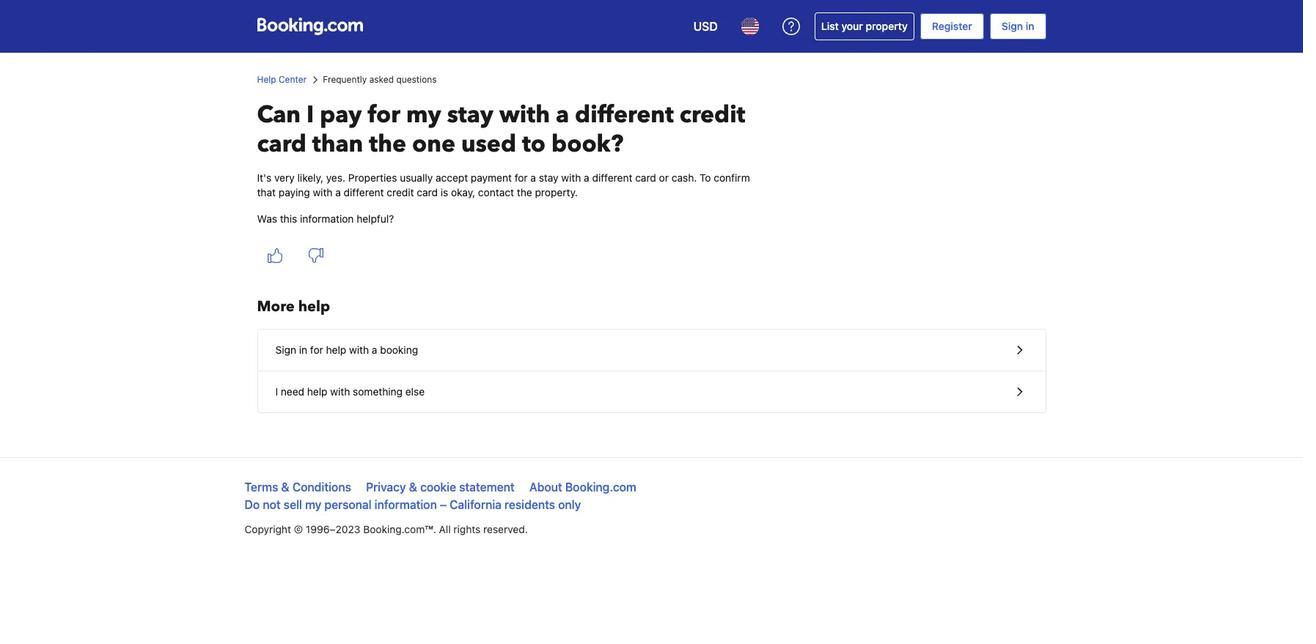 Task type: describe. For each thing, give the bounding box(es) containing it.
with inside "link"
[[349, 344, 369, 356]]

my inside the about booking.com do not sell my personal information – california residents only
[[305, 499, 322, 512]]

sign in for help with a booking
[[275, 344, 418, 356]]

about booking.com do not sell my personal information – california residents only
[[245, 481, 636, 512]]

i need help with something else button
[[258, 372, 1045, 413]]

information inside the about booking.com do not sell my personal information – california residents only
[[375, 499, 437, 512]]

1996–2023
[[306, 524, 360, 536]]

pay
[[320, 99, 362, 131]]

sign for sign in
[[1002, 20, 1023, 32]]

help center
[[257, 74, 307, 85]]

copyright
[[245, 524, 291, 536]]

usd
[[694, 20, 718, 33]]

payment
[[471, 172, 512, 184]]

very
[[274, 172, 295, 184]]

in for sign in for help with a booking
[[299, 344, 307, 356]]

one
[[412, 128, 455, 161]]

was
[[257, 213, 277, 225]]

0 vertical spatial help
[[298, 297, 330, 317]]

okay,
[[451, 186, 475, 199]]

sign in link
[[990, 13, 1046, 40]]

book?
[[552, 128, 623, 161]]

something
[[353, 386, 403, 398]]

about booking.com link
[[529, 481, 636, 494]]

2 vertical spatial different
[[344, 186, 384, 199]]

it's very likely, yes. properties usually accept payment for a stay with a different card or cash. to confirm that paying with a different credit card is okay, contact the property.
[[257, 172, 750, 199]]

credit inside it's very likely, yes. properties usually accept payment for a stay with a different card or cash. to confirm that paying with a different credit card is okay, contact the property.
[[387, 186, 414, 199]]

helpful?
[[357, 213, 394, 225]]

frequently asked questions
[[323, 74, 437, 85]]

statement
[[459, 481, 515, 494]]

copyright © 1996–2023 booking.com™. all rights reserved.
[[245, 524, 528, 536]]

reserved.
[[483, 524, 528, 536]]

i need help with something else
[[275, 386, 425, 398]]

for inside it's very likely, yes. properties usually accept payment for a stay with a different card or cash. to confirm that paying with a different credit card is okay, contact the property.
[[515, 172, 528, 184]]

do not sell my personal information – california residents only link
[[245, 499, 581, 512]]

©
[[294, 524, 303, 536]]

in for sign in
[[1026, 20, 1034, 32]]

card inside can i pay for my stay with a different credit card than the one used to book?
[[257, 128, 306, 161]]

questions
[[396, 74, 437, 85]]

booking.com™.
[[363, 524, 436, 536]]

terms & conditions
[[245, 481, 351, 494]]

california
[[450, 499, 502, 512]]

this
[[280, 213, 297, 225]]

or
[[659, 172, 669, 184]]

else
[[405, 386, 425, 398]]

personal
[[325, 499, 372, 512]]

not
[[263, 499, 281, 512]]

your
[[842, 20, 863, 32]]

contact
[[478, 186, 514, 199]]

need
[[281, 386, 304, 398]]

all
[[439, 524, 451, 536]]

terms
[[245, 481, 278, 494]]

to
[[700, 172, 711, 184]]

that
[[257, 186, 276, 199]]

booking.com
[[565, 481, 636, 494]]

usually
[[400, 172, 433, 184]]

booking.com online hotel reservations image
[[257, 18, 363, 35]]

used
[[461, 128, 516, 161]]

–
[[440, 499, 447, 512]]

help inside "link"
[[326, 344, 346, 356]]

booking
[[380, 344, 418, 356]]

can i pay for my stay with a different credit card than the one used to book?
[[257, 99, 746, 161]]

can
[[257, 99, 301, 131]]

with up property.
[[561, 172, 581, 184]]

paying
[[279, 186, 310, 199]]

it's
[[257, 172, 272, 184]]

terms & conditions link
[[245, 481, 351, 494]]

list your property link
[[815, 12, 914, 40]]

list
[[821, 20, 839, 32]]



Task type: locate. For each thing, give the bounding box(es) containing it.
card
[[257, 128, 306, 161], [635, 172, 656, 184], [417, 186, 438, 199]]

& up sell
[[281, 481, 290, 494]]

sell
[[284, 499, 302, 512]]

1 vertical spatial card
[[635, 172, 656, 184]]

help
[[257, 74, 276, 85]]

2 horizontal spatial for
[[515, 172, 528, 184]]

1 horizontal spatial i
[[307, 99, 314, 131]]

likely,
[[297, 172, 323, 184]]

0 horizontal spatial in
[[299, 344, 307, 356]]

0 horizontal spatial card
[[257, 128, 306, 161]]

my
[[406, 99, 441, 131], [305, 499, 322, 512]]

usd button
[[685, 9, 727, 44]]

stay inside can i pay for my stay with a different credit card than the one used to book?
[[447, 99, 494, 131]]

cash.
[[672, 172, 697, 184]]

the inside can i pay for my stay with a different credit card than the one used to book?
[[369, 128, 406, 161]]

2 horizontal spatial card
[[635, 172, 656, 184]]

0 vertical spatial the
[[369, 128, 406, 161]]

card up very
[[257, 128, 306, 161]]

1 horizontal spatial &
[[409, 481, 417, 494]]

i inside can i pay for my stay with a different credit card than the one used to book?
[[307, 99, 314, 131]]

a inside can i pay for my stay with a different credit card than the one used to book?
[[556, 99, 569, 131]]

with
[[499, 99, 550, 131], [561, 172, 581, 184], [313, 186, 333, 199], [349, 344, 369, 356], [330, 386, 350, 398]]

stay up accept
[[447, 99, 494, 131]]

is
[[441, 186, 448, 199]]

with down likely,
[[313, 186, 333, 199]]

1 vertical spatial information
[[375, 499, 437, 512]]

i
[[307, 99, 314, 131], [275, 386, 278, 398]]

privacy & cookie statement link
[[366, 481, 515, 494]]

list your property
[[821, 20, 908, 32]]

than
[[312, 128, 363, 161]]

0 vertical spatial stay
[[447, 99, 494, 131]]

for inside can i pay for my stay with a different credit card than the one used to book?
[[368, 99, 400, 131]]

1 vertical spatial in
[[299, 344, 307, 356]]

sign up need
[[275, 344, 296, 356]]

i left pay
[[307, 99, 314, 131]]

0 horizontal spatial for
[[310, 344, 323, 356]]

0 horizontal spatial credit
[[387, 186, 414, 199]]

the inside it's very likely, yes. properties usually accept payment for a stay with a different card or cash. to confirm that paying with a different credit card is okay, contact the property.
[[517, 186, 532, 199]]

1 horizontal spatial in
[[1026, 20, 1034, 32]]

stay inside it's very likely, yes. properties usually accept payment for a stay with a different card or cash. to confirm that paying with a different credit card is okay, contact the property.
[[539, 172, 559, 184]]

2 vertical spatial card
[[417, 186, 438, 199]]

properties
[[348, 172, 397, 184]]

in inside "link"
[[299, 344, 307, 356]]

only
[[558, 499, 581, 512]]

help right need
[[307, 386, 328, 398]]

information right this
[[300, 213, 354, 225]]

1 horizontal spatial information
[[375, 499, 437, 512]]

property.
[[535, 186, 578, 199]]

& up do not sell my personal information – california residents only link
[[409, 481, 417, 494]]

was this information helpful?
[[257, 213, 394, 225]]

information
[[300, 213, 354, 225], [375, 499, 437, 512]]

for
[[368, 99, 400, 131], [515, 172, 528, 184], [310, 344, 323, 356]]

credit up to
[[680, 99, 746, 131]]

for down asked
[[368, 99, 400, 131]]

with left book?
[[499, 99, 550, 131]]

asked
[[369, 74, 394, 85]]

2 vertical spatial for
[[310, 344, 323, 356]]

0 vertical spatial in
[[1026, 20, 1034, 32]]

1 vertical spatial help
[[326, 344, 346, 356]]

0 horizontal spatial i
[[275, 386, 278, 398]]

sign in for help with a booking button
[[258, 330, 1045, 372]]

information up booking.com™.
[[375, 499, 437, 512]]

a up property.
[[531, 172, 536, 184]]

cookie
[[420, 481, 456, 494]]

more
[[257, 297, 295, 317]]

with inside can i pay for my stay with a different credit card than the one used to book?
[[499, 99, 550, 131]]

2 vertical spatial help
[[307, 386, 328, 398]]

to
[[522, 128, 546, 161]]

privacy & cookie statement
[[366, 481, 515, 494]]

privacy
[[366, 481, 406, 494]]

stay
[[447, 99, 494, 131], [539, 172, 559, 184]]

sign right register
[[1002, 20, 1023, 32]]

0 vertical spatial my
[[406, 99, 441, 131]]

center
[[279, 74, 307, 85]]

conditions
[[292, 481, 351, 494]]

for inside "link"
[[310, 344, 323, 356]]

1 vertical spatial different
[[592, 172, 632, 184]]

& for terms
[[281, 481, 290, 494]]

sign inside "link"
[[275, 344, 296, 356]]

0 horizontal spatial &
[[281, 481, 290, 494]]

1 & from the left
[[281, 481, 290, 494]]

a
[[556, 99, 569, 131], [531, 172, 536, 184], [584, 172, 589, 184], [335, 186, 341, 199], [372, 344, 377, 356]]

accept
[[436, 172, 468, 184]]

sign in
[[1002, 20, 1034, 32]]

0 horizontal spatial stay
[[447, 99, 494, 131]]

the right contact
[[517, 186, 532, 199]]

1 vertical spatial credit
[[387, 186, 414, 199]]

1 horizontal spatial sign
[[1002, 20, 1023, 32]]

1 horizontal spatial the
[[517, 186, 532, 199]]

about
[[529, 481, 562, 494]]

credit inside can i pay for my stay with a different credit card than the one used to book?
[[680, 99, 746, 131]]

sign for sign in for help with a booking
[[275, 344, 296, 356]]

frequently
[[323, 74, 367, 85]]

rights
[[454, 524, 481, 536]]

i left need
[[275, 386, 278, 398]]

card left or on the right top
[[635, 172, 656, 184]]

0 vertical spatial for
[[368, 99, 400, 131]]

help up i need help with something else
[[326, 344, 346, 356]]

0 vertical spatial different
[[575, 99, 674, 131]]

stay up property.
[[539, 172, 559, 184]]

help inside button
[[307, 386, 328, 398]]

0 vertical spatial information
[[300, 213, 354, 225]]

&
[[281, 481, 290, 494], [409, 481, 417, 494]]

a right to
[[556, 99, 569, 131]]

0 vertical spatial i
[[307, 99, 314, 131]]

my down conditions
[[305, 499, 322, 512]]

credit down usually
[[387, 186, 414, 199]]

credit
[[680, 99, 746, 131], [387, 186, 414, 199]]

a down yes.
[[335, 186, 341, 199]]

my down questions
[[406, 99, 441, 131]]

the up properties
[[369, 128, 406, 161]]

1 horizontal spatial my
[[406, 99, 441, 131]]

yes.
[[326, 172, 345, 184]]

0 vertical spatial credit
[[680, 99, 746, 131]]

2 & from the left
[[409, 481, 417, 494]]

1 vertical spatial the
[[517, 186, 532, 199]]

1 vertical spatial stay
[[539, 172, 559, 184]]

a left booking
[[372, 344, 377, 356]]

0 vertical spatial card
[[257, 128, 306, 161]]

for right the payment
[[515, 172, 528, 184]]

the
[[369, 128, 406, 161], [517, 186, 532, 199]]

more help
[[257, 297, 330, 317]]

0 horizontal spatial the
[[369, 128, 406, 161]]

sign in for help with a booking link
[[258, 330, 1045, 371]]

1 horizontal spatial stay
[[539, 172, 559, 184]]

1 vertical spatial sign
[[275, 344, 296, 356]]

1 vertical spatial my
[[305, 499, 322, 512]]

0 horizontal spatial information
[[300, 213, 354, 225]]

0 horizontal spatial sign
[[275, 344, 296, 356]]

help
[[298, 297, 330, 317], [326, 344, 346, 356], [307, 386, 328, 398]]

with left booking
[[349, 344, 369, 356]]

property
[[866, 20, 908, 32]]

1 horizontal spatial credit
[[680, 99, 746, 131]]

i inside button
[[275, 386, 278, 398]]

in
[[1026, 20, 1034, 32], [299, 344, 307, 356]]

register
[[932, 20, 972, 32]]

& for privacy
[[409, 481, 417, 494]]

a inside "link"
[[372, 344, 377, 356]]

sign
[[1002, 20, 1023, 32], [275, 344, 296, 356]]

with left the 'something'
[[330, 386, 350, 398]]

1 horizontal spatial card
[[417, 186, 438, 199]]

different inside can i pay for my stay with a different credit card than the one used to book?
[[575, 99, 674, 131]]

my inside can i pay for my stay with a different credit card than the one used to book?
[[406, 99, 441, 131]]

different
[[575, 99, 674, 131], [592, 172, 632, 184], [344, 186, 384, 199]]

0 vertical spatial sign
[[1002, 20, 1023, 32]]

with inside button
[[330, 386, 350, 398]]

residents
[[505, 499, 555, 512]]

1 horizontal spatial for
[[368, 99, 400, 131]]

help center button
[[257, 73, 307, 87]]

1 vertical spatial i
[[275, 386, 278, 398]]

for down more help on the left of page
[[310, 344, 323, 356]]

a down book?
[[584, 172, 589, 184]]

do
[[245, 499, 260, 512]]

confirm
[[714, 172, 750, 184]]

help right more
[[298, 297, 330, 317]]

register link
[[920, 13, 984, 40]]

1 vertical spatial for
[[515, 172, 528, 184]]

card left is
[[417, 186, 438, 199]]

0 horizontal spatial my
[[305, 499, 322, 512]]



Task type: vqa. For each thing, say whether or not it's contained in the screenshot.
RELATED
no



